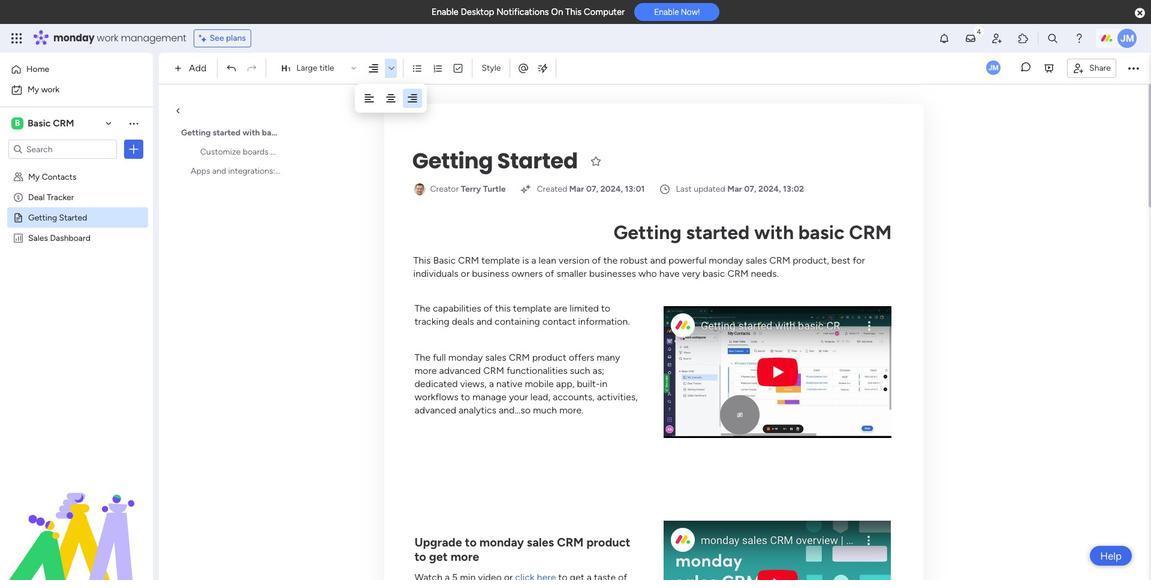 Task type: locate. For each thing, give the bounding box(es) containing it.
0 horizontal spatial enable
[[432, 7, 459, 17]]

computer
[[584, 7, 625, 17]]

advanced down workflows
[[415, 405, 456, 416]]

sales inside the full monday sales crm product offers many more advanced crm functionalities such as; dedicated views, a native mobile app, built-in workflows to manage your lead, accounts, activities, advanced analytics and…so much more.
[[485, 352, 507, 363]]

of
[[592, 255, 601, 266], [545, 268, 554, 279], [484, 303, 493, 314]]

of down lean
[[545, 268, 554, 279]]

0 horizontal spatial and
[[477, 316, 492, 327]]

lottie animation image
[[0, 459, 153, 580]]

my work
[[28, 85, 59, 95]]

basic
[[262, 128, 282, 138], [799, 221, 845, 244], [703, 268, 725, 279]]

2 menu image from the top
[[366, 303, 375, 312]]

and right deals at the left of page
[[477, 316, 492, 327]]

1 vertical spatial basic
[[433, 255, 456, 266]]

work inside my work 'option'
[[41, 85, 59, 95]]

13:02
[[783, 184, 804, 194]]

more up dedicated
[[415, 365, 437, 377]]

the for the capabilities of this template are limited to tracking deals and containing contact information.
[[415, 303, 431, 314]]

native
[[496, 378, 523, 390]]

0 horizontal spatial of
[[484, 303, 493, 314]]

a right is on the top left of the page
[[532, 255, 536, 266]]

2 the from the top
[[415, 352, 431, 363]]

advanced
[[439, 365, 481, 377], [415, 405, 456, 416]]

the left full
[[415, 352, 431, 363]]

1 horizontal spatial more
[[451, 550, 479, 564]]

2 horizontal spatial basic
[[799, 221, 845, 244]]

1 horizontal spatial sales
[[527, 536, 554, 550]]

2024, left 13:02
[[759, 184, 781, 194]]

1 horizontal spatial mar
[[728, 184, 742, 194]]

a up manage
[[489, 378, 494, 390]]

started up powerful
[[686, 221, 750, 244]]

enable left now!
[[654, 7, 679, 17]]

product inside the full monday sales crm product offers many more advanced crm functionalities such as; dedicated views, a native mobile app, built-in workflows to manage your lead, accounts, activities, advanced analytics and…so much more.
[[532, 352, 567, 363]]

0 vertical spatial work
[[97, 31, 118, 45]]

getting started up turtle at the left top of page
[[412, 146, 578, 176]]

0 horizontal spatial product
[[532, 352, 567, 363]]

is
[[522, 255, 529, 266]]

1 vertical spatial started
[[686, 221, 750, 244]]

07, down the "add to favorites" image
[[586, 184, 599, 194]]

option
[[0, 166, 153, 168]]

0 vertical spatial this
[[565, 7, 582, 17]]

getting started
[[412, 146, 578, 176], [28, 212, 87, 222]]

enable inside 'button'
[[654, 7, 679, 17]]

tracker
[[47, 192, 74, 202]]

0 horizontal spatial 07,
[[586, 184, 599, 194]]

my contacts
[[28, 172, 76, 182]]

1 vertical spatial more
[[451, 550, 479, 564]]

1 vertical spatial the
[[415, 352, 431, 363]]

many
[[597, 352, 620, 363]]

much
[[533, 405, 557, 416]]

0 horizontal spatial sales
[[485, 352, 507, 363]]

to inside the capabilities of this template are limited to tracking deals and containing contact information.
[[601, 303, 611, 314]]

last updated mar 07, 2024, 13:02
[[676, 184, 804, 194]]

my down home
[[28, 85, 39, 95]]

started
[[213, 128, 241, 138], [686, 221, 750, 244]]

started up the 'customize'
[[213, 128, 241, 138]]

0 horizontal spatial basic
[[28, 118, 51, 129]]

enable for enable desktop notifications on this computer
[[432, 7, 459, 17]]

started up dashboard
[[59, 212, 87, 222]]

more inside the full monday sales crm product offers many more advanced crm functionalities such as; dedicated views, a native mobile app, built-in workflows to manage your lead, accounts, activities, advanced analytics and…so much more.
[[415, 365, 437, 377]]

built-
[[577, 378, 600, 390]]

contacts
[[42, 172, 76, 182]]

with up needs.
[[754, 221, 794, 244]]

basic inside this basic crm template is a lean version of the robust and powerful monday sales crm product, best for individuals or business owners of smaller businesses who have very basic crm needs.
[[703, 268, 725, 279]]

to right the upgrade
[[465, 536, 477, 550]]

1 vertical spatial this
[[413, 255, 431, 266]]

sales inside this basic crm template is a lean version of the robust and powerful monday sales crm product, best for individuals or business owners of smaller businesses who have very basic crm needs.
[[746, 255, 767, 266]]

sales inside "upgrade to monday sales crm product to get more"
[[527, 536, 554, 550]]

monday
[[53, 31, 94, 45], [709, 255, 744, 266], [448, 352, 483, 363], [480, 536, 524, 550]]

my up deal
[[28, 172, 40, 182]]

functionalities
[[507, 365, 568, 377]]

crm
[[53, 118, 74, 129], [284, 128, 303, 138], [849, 221, 892, 244], [458, 255, 479, 266], [769, 255, 791, 266], [728, 268, 749, 279], [509, 352, 530, 363], [483, 365, 504, 377], [557, 536, 584, 550]]

0 vertical spatial started
[[213, 128, 241, 138]]

0 vertical spatial product
[[532, 352, 567, 363]]

0 vertical spatial more
[[415, 365, 437, 377]]

and up who
[[650, 255, 666, 266]]

0 vertical spatial the
[[415, 303, 431, 314]]

terry
[[461, 184, 481, 194]]

0 vertical spatial with
[[243, 128, 260, 138]]

template up containing
[[513, 303, 552, 314]]

list box
[[0, 164, 153, 410]]

1 horizontal spatial and
[[650, 255, 666, 266]]

help
[[1101, 550, 1122, 562]]

button padding image left button padding icon
[[363, 92, 375, 104]]

1 07, from the left
[[586, 184, 599, 194]]

1 vertical spatial my
[[28, 172, 40, 182]]

and
[[650, 255, 666, 266], [477, 316, 492, 327]]

to up information.
[[601, 303, 611, 314]]

1 vertical spatial product
[[587, 536, 631, 550]]

1 horizontal spatial started
[[497, 146, 578, 176]]

mar right the created
[[569, 184, 584, 194]]

0 vertical spatial template
[[482, 255, 520, 266]]

button padding image
[[363, 92, 375, 104], [407, 92, 419, 104]]

deal
[[28, 192, 45, 202]]

3 menu image from the top
[[366, 484, 375, 494]]

1 vertical spatial template
[[513, 303, 552, 314]]

offers
[[569, 352, 595, 363]]

&
[[271, 147, 276, 157]]

0 horizontal spatial a
[[489, 378, 494, 390]]

1 horizontal spatial button padding image
[[407, 92, 419, 104]]

1 vertical spatial started
[[59, 212, 87, 222]]

large
[[297, 63, 318, 73]]

0 horizontal spatial mar
[[569, 184, 584, 194]]

1 horizontal spatial getting started with basic crm
[[614, 221, 892, 244]]

1 vertical spatial basic
[[799, 221, 845, 244]]

2 vertical spatial basic
[[703, 268, 725, 279]]

more inside "upgrade to monday sales crm product to get more"
[[451, 550, 479, 564]]

0 horizontal spatial with
[[243, 128, 260, 138]]

to down views,
[[461, 392, 470, 403]]

1 vertical spatial a
[[489, 378, 494, 390]]

owners
[[512, 268, 543, 279]]

button padding image right button padding icon
[[407, 92, 419, 104]]

basic inside workspace selection element
[[28, 118, 51, 129]]

0 horizontal spatial started
[[59, 212, 87, 222]]

07, right updated at the top
[[744, 184, 757, 194]]

2 vertical spatial sales
[[527, 536, 554, 550]]

this inside this basic crm template is a lean version of the robust and powerful monday sales crm product, best for individuals or business owners of smaller businesses who have very basic crm needs.
[[413, 255, 431, 266]]

0 vertical spatial and
[[650, 255, 666, 266]]

0 horizontal spatial 2024,
[[601, 184, 623, 194]]

Search in workspace field
[[25, 142, 100, 156]]

1 vertical spatial work
[[41, 85, 59, 95]]

advanced up views,
[[439, 365, 481, 377]]

product inside "upgrade to monday sales crm product to get more"
[[587, 536, 631, 550]]

template up business
[[482, 255, 520, 266]]

a inside the full monday sales crm product offers many more advanced crm functionalities such as; dedicated views, a native mobile app, built-in workflows to manage your lead, accounts, activities, advanced analytics and…so much more.
[[489, 378, 494, 390]]

workspace image
[[11, 117, 23, 130]]

update feed image
[[965, 32, 977, 44]]

getting started with basic crm up needs.
[[614, 221, 892, 244]]

1 horizontal spatial enable
[[654, 7, 679, 17]]

started up the created
[[497, 146, 578, 176]]

basic up individuals
[[433, 255, 456, 266]]

to
[[601, 303, 611, 314], [461, 392, 470, 403], [465, 536, 477, 550], [415, 550, 426, 564]]

1 vertical spatial getting started
[[28, 212, 87, 222]]

mar right updated at the top
[[728, 184, 742, 194]]

this
[[495, 303, 511, 314]]

getting started with basic crm up customize boards & columns
[[181, 128, 303, 138]]

1 horizontal spatial basic
[[703, 268, 725, 279]]

powerful
[[669, 255, 707, 266]]

product
[[532, 352, 567, 363], [587, 536, 631, 550]]

1 horizontal spatial work
[[97, 31, 118, 45]]

getting up the sales
[[28, 212, 57, 222]]

0 horizontal spatial started
[[213, 128, 241, 138]]

see plans button
[[194, 29, 251, 47]]

the up the tracking
[[415, 303, 431, 314]]

1 vertical spatial of
[[545, 268, 554, 279]]

smaller
[[557, 268, 587, 279]]

dynamic values image
[[537, 62, 549, 74]]

0 vertical spatial sales
[[746, 255, 767, 266]]

0 vertical spatial a
[[532, 255, 536, 266]]

0 vertical spatial started
[[497, 146, 578, 176]]

the inside the capabilities of this template are limited to tracking deals and containing contact information.
[[415, 303, 431, 314]]

0 vertical spatial getting started
[[412, 146, 578, 176]]

basic up &
[[262, 128, 282, 138]]

and inside this basic crm template is a lean version of the robust and powerful monday sales crm product, best for individuals or business owners of smaller businesses who have very basic crm needs.
[[650, 255, 666, 266]]

with
[[243, 128, 260, 138], [754, 221, 794, 244]]

turtle
[[483, 184, 506, 194]]

started
[[497, 146, 578, 176], [59, 212, 87, 222]]

crm inside workspace selection element
[[53, 118, 74, 129]]

1 horizontal spatial this
[[565, 7, 582, 17]]

see plans
[[210, 33, 246, 43]]

1 horizontal spatial with
[[754, 221, 794, 244]]

my
[[28, 85, 39, 95], [28, 172, 40, 182]]

0 horizontal spatial getting started with basic crm
[[181, 128, 303, 138]]

invite members image
[[991, 32, 1003, 44]]

this right on
[[565, 7, 582, 17]]

1 horizontal spatial getting started
[[412, 146, 578, 176]]

work down home
[[41, 85, 59, 95]]

menu image
[[366, 228, 375, 238], [366, 303, 375, 312]]

1 horizontal spatial a
[[532, 255, 536, 266]]

enable left desktop
[[432, 7, 459, 17]]

1 horizontal spatial started
[[686, 221, 750, 244]]

manage
[[473, 392, 507, 403]]

work
[[97, 31, 118, 45], [41, 85, 59, 95]]

2 07, from the left
[[744, 184, 757, 194]]

monday inside "upgrade to monday sales crm product to get more"
[[480, 536, 524, 550]]

and inside the capabilities of this template are limited to tracking deals and containing contact information.
[[477, 316, 492, 327]]

basic right "b"
[[28, 118, 51, 129]]

enable now!
[[654, 7, 700, 17]]

and…so
[[499, 405, 531, 416]]

0 vertical spatial menu image
[[366, 228, 375, 238]]

business
[[472, 268, 509, 279]]

lead,
[[531, 392, 551, 403]]

0 vertical spatial basic
[[28, 118, 51, 129]]

1 vertical spatial menu image
[[366, 303, 375, 312]]

getting inside list box
[[28, 212, 57, 222]]

work up home link
[[97, 31, 118, 45]]

2 horizontal spatial sales
[[746, 255, 767, 266]]

the
[[415, 303, 431, 314], [415, 352, 431, 363]]

public dashboard image
[[13, 232, 24, 243]]

menu image
[[366, 256, 375, 266], [366, 466, 375, 476], [366, 484, 375, 494], [366, 518, 375, 527]]

started inside list box
[[59, 212, 87, 222]]

needs.
[[751, 268, 779, 279]]

0 vertical spatial of
[[592, 255, 601, 266]]

1 vertical spatial and
[[477, 316, 492, 327]]

0 horizontal spatial button padding image
[[363, 92, 375, 104]]

getting up creator
[[412, 146, 493, 176]]

2 button padding image from the left
[[407, 92, 419, 104]]

more.
[[559, 405, 584, 416]]

app,
[[556, 378, 575, 390]]

more right get
[[451, 550, 479, 564]]

1 2024, from the left
[[601, 184, 623, 194]]

this up individuals
[[413, 255, 431, 266]]

of left the
[[592, 255, 601, 266]]

basic right very
[[703, 268, 725, 279]]

created
[[537, 184, 567, 194]]

1 menu image from the top
[[366, 228, 375, 238]]

home option
[[7, 60, 146, 79]]

basic up the product,
[[799, 221, 845, 244]]

0 vertical spatial my
[[28, 85, 39, 95]]

1 horizontal spatial 2024,
[[759, 184, 781, 194]]

1 horizontal spatial basic
[[433, 255, 456, 266]]

getting up 'robust'
[[614, 221, 682, 244]]

jeremy miller image
[[1118, 29, 1137, 48]]

sales
[[28, 233, 48, 243]]

2 vertical spatial of
[[484, 303, 493, 314]]

basic inside this basic crm template is a lean version of the robust and powerful monday sales crm product, best for individuals or business owners of smaller businesses who have very basic crm needs.
[[433, 255, 456, 266]]

2024, left 13:01
[[601, 184, 623, 194]]

very
[[682, 268, 701, 279]]

the for the full monday sales crm product offers many more advanced crm functionalities such as; dedicated views, a native mobile app, built-in workflows to manage your lead, accounts, activities, advanced analytics and…so much more.
[[415, 352, 431, 363]]

0 horizontal spatial more
[[415, 365, 437, 377]]

0 horizontal spatial work
[[41, 85, 59, 95]]

0 horizontal spatial basic
[[262, 128, 282, 138]]

with up customize boards & columns
[[243, 128, 260, 138]]

monday inside the full monday sales crm product offers many more advanced crm functionalities such as; dedicated views, a native mobile app, built-in workflows to manage your lead, accounts, activities, advanced analytics and…so much more.
[[448, 352, 483, 363]]

1 horizontal spatial product
[[587, 536, 631, 550]]

4 image
[[974, 25, 985, 38]]

getting started up sales dashboard
[[28, 212, 87, 222]]

1 mar from the left
[[569, 184, 584, 194]]

1 vertical spatial sales
[[485, 352, 507, 363]]

1 the from the top
[[415, 303, 431, 314]]

1 horizontal spatial of
[[545, 268, 554, 279]]

add button
[[170, 59, 214, 78]]

of left this on the left bottom of the page
[[484, 303, 493, 314]]

desktop
[[461, 7, 494, 17]]

bulleted list image
[[412, 63, 423, 74]]

of inside the capabilities of this template are limited to tracking deals and containing contact information.
[[484, 303, 493, 314]]

product for the full monday sales crm product offers many more advanced crm functionalities such as; dedicated views, a native mobile app, built-in workflows to manage your lead, accounts, activities, advanced analytics and…so much more.
[[532, 352, 567, 363]]

workspace selection element
[[11, 116, 76, 131]]

1 horizontal spatial 07,
[[744, 184, 757, 194]]

are
[[554, 303, 567, 314]]

work for my
[[41, 85, 59, 95]]

sales
[[746, 255, 767, 266], [485, 352, 507, 363], [527, 536, 554, 550]]

0 horizontal spatial this
[[413, 255, 431, 266]]

the inside the full monday sales crm product offers many more advanced crm functionalities such as; dedicated views, a native mobile app, built-in workflows to manage your lead, accounts, activities, advanced analytics and…so much more.
[[415, 352, 431, 363]]

my inside 'option'
[[28, 85, 39, 95]]

businesses
[[589, 268, 636, 279]]

more for the
[[415, 365, 437, 377]]



Task type: vqa. For each thing, say whether or not it's contained in the screenshot.
Customize
yes



Task type: describe. For each thing, give the bounding box(es) containing it.
enable for enable now!
[[654, 7, 679, 17]]

management
[[121, 31, 186, 45]]

undo ⌘+z image
[[226, 63, 237, 74]]

product,
[[793, 255, 829, 266]]

get
[[429, 550, 448, 564]]

contact
[[543, 316, 576, 327]]

who
[[639, 268, 657, 279]]

views,
[[460, 378, 487, 390]]

creator terry turtle
[[430, 184, 506, 194]]

my for my work
[[28, 85, 39, 95]]

mobile
[[525, 378, 554, 390]]

2 horizontal spatial of
[[592, 255, 601, 266]]

template inside this basic crm template is a lean version of the robust and powerful monday sales crm product, best for individuals or business owners of smaller businesses who have very basic crm needs.
[[482, 255, 520, 266]]

notifications
[[497, 7, 549, 17]]

Getting Started field
[[409, 146, 581, 177]]

crm inside "upgrade to monday sales crm product to get more"
[[557, 536, 584, 550]]

to left get
[[415, 550, 426, 564]]

deal tracker
[[28, 192, 74, 202]]

started inside field
[[497, 146, 578, 176]]

monday work management
[[53, 31, 186, 45]]

best
[[832, 255, 851, 266]]

upgrade to monday sales crm product to get more
[[415, 536, 631, 564]]

2 menu image from the top
[[366, 466, 375, 476]]

13:01
[[625, 184, 645, 194]]

help image
[[1073, 32, 1085, 44]]

add
[[189, 62, 207, 74]]

full
[[433, 352, 446, 363]]

limited
[[570, 303, 599, 314]]

getting up the 'customize'
[[181, 128, 211, 138]]

getting started inside field
[[412, 146, 578, 176]]

home link
[[7, 60, 146, 79]]

numbered list image
[[433, 63, 443, 74]]

to inside the full monday sales crm product offers many more advanced crm functionalities such as; dedicated views, a native mobile app, built-in workflows to manage your lead, accounts, activities, advanced analytics and…so much more.
[[461, 392, 470, 403]]

now!
[[681, 7, 700, 17]]

1 menu image from the top
[[366, 256, 375, 266]]

or
[[461, 268, 470, 279]]

add to favorites image
[[590, 155, 602, 167]]

activities,
[[597, 392, 638, 403]]

style button
[[476, 58, 506, 79]]

a inside this basic crm template is a lean version of the robust and powerful monday sales crm product, best for individuals or business owners of smaller businesses who have very basic crm needs.
[[532, 255, 536, 266]]

updated
[[694, 184, 725, 194]]

containing
[[495, 316, 540, 327]]

share button
[[1067, 58, 1117, 78]]

created mar 07, 2024, 13:01
[[537, 184, 645, 194]]

analytics
[[459, 405, 497, 416]]

0 vertical spatial getting started with basic crm
[[181, 128, 303, 138]]

lottie animation element
[[0, 459, 153, 580]]

getting inside field
[[412, 146, 493, 176]]

this basic crm template is a lean version of the robust and powerful monday sales crm product, best for individuals or business owners of smaller businesses who have very basic crm needs.
[[413, 255, 868, 279]]

4 menu image from the top
[[366, 518, 375, 527]]

home
[[26, 64, 49, 74]]

workflows
[[415, 392, 459, 403]]

my for my contacts
[[28, 172, 40, 182]]

options image
[[128, 143, 140, 155]]

board activity image
[[987, 60, 1001, 75]]

the
[[604, 255, 618, 266]]

lean
[[539, 255, 556, 266]]

work for monday
[[97, 31, 118, 45]]

enable now! button
[[635, 3, 720, 21]]

0 vertical spatial basic
[[262, 128, 282, 138]]

dedicated
[[415, 378, 458, 390]]

1 vertical spatial with
[[754, 221, 794, 244]]

1 vertical spatial advanced
[[415, 405, 456, 416]]

list box containing my contacts
[[0, 164, 153, 410]]

1 vertical spatial getting started with basic crm
[[614, 221, 892, 244]]

dashboard
[[50, 233, 91, 243]]

basic crm
[[28, 118, 74, 129]]

have
[[659, 268, 680, 279]]

enable desktop notifications on this computer
[[432, 7, 625, 17]]

last
[[676, 184, 692, 194]]

mention image
[[518, 62, 530, 74]]

see
[[210, 33, 224, 43]]

1 button padding image from the left
[[363, 92, 375, 104]]

dapulse close image
[[1135, 7, 1145, 19]]

select product image
[[11, 32, 23, 44]]

customize boards & columns
[[200, 147, 310, 157]]

the capabilities of this template are limited to tracking deals and containing contact information.
[[415, 303, 632, 327]]

search everything image
[[1047, 32, 1059, 44]]

such
[[570, 365, 590, 377]]

version
[[559, 255, 590, 266]]

my work option
[[7, 80, 146, 100]]

my work link
[[7, 80, 146, 100]]

product for upgrade to monday sales crm product to get more
[[587, 536, 631, 550]]

title
[[320, 63, 334, 73]]

public board image
[[13, 212, 24, 223]]

individuals
[[413, 268, 459, 279]]

2 2024, from the left
[[759, 184, 781, 194]]

button padding image
[[385, 92, 397, 104]]

boards
[[243, 147, 269, 157]]

workspace options image
[[128, 117, 140, 129]]

columns
[[278, 147, 310, 157]]

customize
[[200, 147, 241, 157]]

more for upgrade
[[451, 550, 479, 564]]

0 horizontal spatial getting started
[[28, 212, 87, 222]]

0 vertical spatial advanced
[[439, 365, 481, 377]]

capabilities
[[433, 303, 481, 314]]

2 mar from the left
[[728, 184, 742, 194]]

tracking
[[415, 316, 450, 327]]

sales dashboard
[[28, 233, 91, 243]]

creator
[[430, 184, 459, 194]]

large title
[[297, 63, 334, 73]]

checklist image
[[453, 63, 464, 74]]

notifications image
[[938, 32, 950, 44]]

upgrade
[[415, 536, 462, 550]]

information.
[[578, 316, 630, 327]]

robust
[[620, 255, 648, 266]]

monday marketplace image
[[1018, 32, 1030, 44]]

v2 ellipsis image
[[1129, 61, 1139, 76]]

style
[[482, 63, 501, 73]]

sales for the full monday sales crm product offers many more advanced crm functionalities such as; dedicated views, a native mobile app, built-in workflows to manage your lead, accounts, activities, advanced analytics and…so much more.
[[485, 352, 507, 363]]

accounts,
[[553, 392, 595, 403]]

deals
[[452, 316, 474, 327]]

monday inside this basic crm template is a lean version of the robust and powerful monday sales crm product, best for individuals or business owners of smaller businesses who have very basic crm needs.
[[709, 255, 744, 266]]

for
[[853, 255, 865, 266]]

in
[[600, 378, 608, 390]]

help button
[[1090, 546, 1132, 566]]

your
[[509, 392, 528, 403]]

b
[[15, 118, 20, 128]]

the full monday sales crm product offers many more advanced crm functionalities such as; dedicated views, a native mobile app, built-in workflows to manage your lead, accounts, activities, advanced analytics and…so much more.
[[415, 352, 640, 416]]

plans
[[226, 33, 246, 43]]

share
[[1090, 63, 1111, 73]]

sales for upgrade to monday sales crm product to get more
[[527, 536, 554, 550]]

template inside the capabilities of this template are limited to tracking deals and containing contact information.
[[513, 303, 552, 314]]



